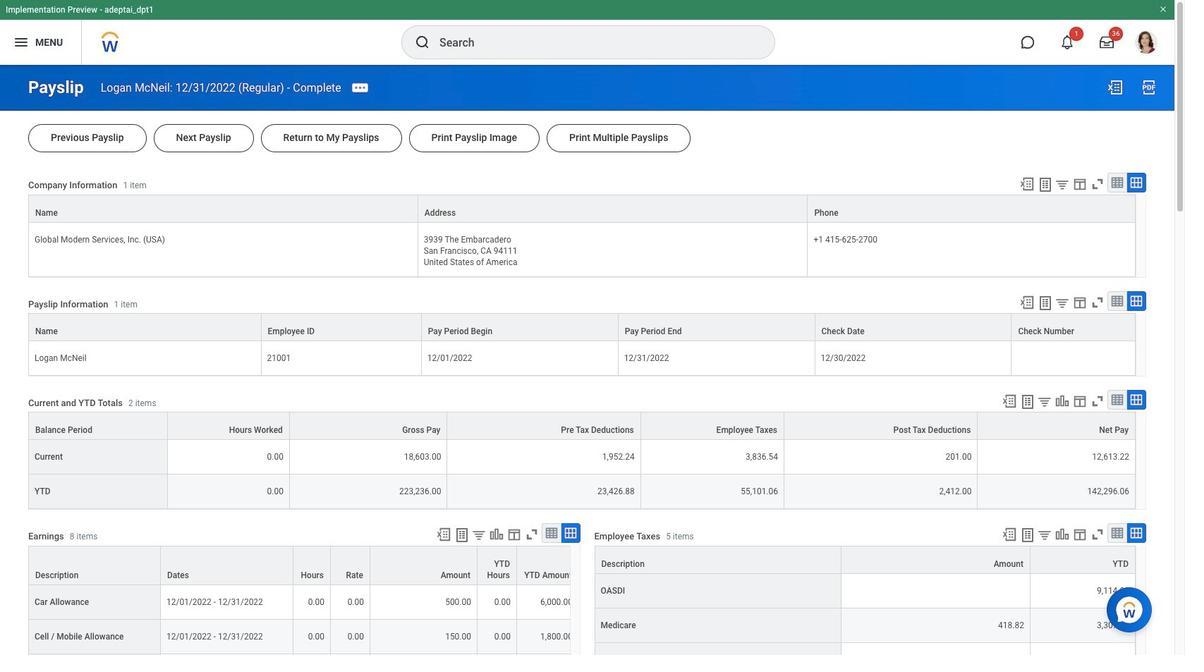 Task type: locate. For each thing, give the bounding box(es) containing it.
export to worksheets image left click to view/edit grid preferences icon
[[1037, 176, 1054, 193]]

main content
[[0, 65, 1175, 656]]

profile logan mcneil image
[[1136, 31, 1158, 57]]

click to view/edit grid preferences image for the bottommost export to worksheets image select to filter grid data image
[[1073, 394, 1088, 410]]

1 vertical spatial table image
[[1111, 393, 1125, 407]]

row header
[[595, 643, 842, 656], [28, 655, 161, 656]]

1 vertical spatial export to excel image
[[1002, 394, 1018, 410]]

2 vertical spatial table image
[[544, 527, 559, 541]]

1 horizontal spatial export to worksheets image
[[1037, 295, 1054, 312]]

3 column header from the left
[[294, 546, 331, 586]]

expand table image
[[1130, 295, 1144, 309], [564, 527, 578, 541], [1130, 527, 1144, 541]]

table image
[[1111, 176, 1125, 190], [1111, 393, 1125, 407], [544, 527, 559, 541]]

expand table image for the bottom table icon
[[1130, 527, 1144, 541]]

notifications large image
[[1061, 35, 1075, 49]]

1 vertical spatial fullscreen image
[[1090, 394, 1106, 410]]

inbox large image
[[1100, 35, 1114, 49]]

toolbar
[[1013, 173, 1147, 195], [1013, 292, 1147, 314], [996, 391, 1147, 412], [429, 524, 580, 546], [996, 524, 1147, 546]]

1 horizontal spatial row header
[[595, 643, 842, 656]]

1 vertical spatial expand table image
[[1130, 393, 1144, 407]]

0 horizontal spatial export to worksheets image
[[453, 528, 470, 544]]

view printable version (pdf) image
[[1141, 79, 1158, 96]]

export to excel image
[[1020, 176, 1035, 192], [1002, 394, 1018, 410]]

select to filter grid data image for the bottommost export to worksheets image
[[1037, 395, 1053, 410]]

select to filter grid data image for click to view/edit grid preferences icon's export to worksheets icon
[[1055, 177, 1071, 192]]

0 horizontal spatial export to worksheets image
[[1020, 394, 1037, 411]]

export to excel image
[[1107, 79, 1124, 96], [1020, 295, 1035, 311], [436, 528, 451, 543], [1002, 528, 1018, 543]]

banner
[[0, 0, 1175, 65]]

export to worksheets image left select to filter grid data icon
[[453, 528, 470, 544]]

select to filter grid data image for export to worksheets icon corresponding to payslip - expand/collapse chart icon
[[1037, 528, 1053, 543]]

1 column header from the left
[[28, 546, 161, 586]]

1 vertical spatial table image
[[1111, 527, 1125, 541]]

fullscreen image for click to view/edit grid preferences image associated with select to filter grid data icon
[[524, 528, 540, 543]]

0 vertical spatial export to excel image
[[1020, 176, 1035, 192]]

1 vertical spatial export to worksheets image
[[1020, 394, 1037, 411]]

0 horizontal spatial export to excel image
[[1002, 394, 1018, 410]]

expand table image
[[1130, 176, 1144, 190], [1130, 393, 1144, 407]]

click to view/edit grid preferences image
[[1073, 295, 1088, 311], [1073, 394, 1088, 410], [506, 528, 522, 543], [1073, 528, 1088, 543]]

5 column header from the left
[[371, 546, 478, 586]]

export to worksheets image
[[1037, 176, 1054, 193], [453, 528, 470, 544], [1020, 528, 1037, 544]]

2 column header from the left
[[161, 546, 294, 586]]

2 horizontal spatial export to worksheets image
[[1037, 176, 1054, 193]]

expand table image for the top table icon
[[1130, 295, 1144, 309]]

6 column header from the left
[[478, 546, 517, 586]]

select to filter grid data image for the top export to worksheets image
[[1055, 296, 1071, 311]]

fullscreen image right payslip - expand/collapse chart icon
[[1090, 528, 1106, 543]]

0 vertical spatial table image
[[1111, 176, 1125, 190]]

select to filter grid data image
[[471, 528, 487, 543]]

cell
[[1012, 342, 1136, 376], [842, 574, 1031, 609], [842, 643, 1031, 656], [1031, 643, 1136, 656], [161, 655, 294, 656], [294, 655, 331, 656], [331, 655, 371, 656], [371, 655, 478, 656], [478, 655, 517, 656], [517, 655, 579, 656]]

search image
[[414, 34, 431, 51]]

select to filter grid data image
[[1055, 177, 1071, 192], [1055, 296, 1071, 311], [1037, 395, 1053, 410], [1037, 528, 1053, 543]]

payslip - expand/collapse chart image
[[489, 528, 504, 543]]

1 horizontal spatial export to excel image
[[1020, 176, 1035, 192]]

column header
[[28, 546, 161, 586], [161, 546, 294, 586], [294, 546, 331, 586], [331, 546, 371, 586], [371, 546, 478, 586], [478, 546, 517, 586]]

fullscreen image
[[1090, 176, 1106, 192], [524, 528, 540, 543], [1090, 528, 1106, 543]]

fullscreen image right click to view/edit grid preferences icon
[[1090, 176, 1106, 192]]

fullscreen image right payslip - expand/collapse chart image at left bottom
[[524, 528, 540, 543]]

0 vertical spatial expand table image
[[1130, 176, 1144, 190]]

close environment banner image
[[1160, 5, 1168, 13]]

payslip - expand/collapse chart image
[[1055, 528, 1071, 543]]

0 horizontal spatial row header
[[28, 655, 161, 656]]

1 horizontal spatial export to worksheets image
[[1020, 528, 1037, 544]]

click to view/edit grid preferences image
[[1073, 176, 1088, 192]]

table image
[[1111, 295, 1125, 309], [1111, 527, 1125, 541]]

export to worksheets image
[[1037, 295, 1054, 312], [1020, 394, 1037, 411]]

fullscreen image
[[1090, 295, 1106, 311], [1090, 394, 1106, 410]]

row header for payslip - expand/collapse chart icon
[[595, 643, 842, 656]]

export to worksheets image left payslip - expand/collapse chart icon
[[1020, 528, 1037, 544]]

row
[[28, 195, 1136, 223], [28, 223, 1136, 278], [28, 314, 1136, 342], [28, 342, 1136, 376], [28, 412, 1136, 441], [28, 441, 1136, 475], [28, 475, 1136, 510], [28, 546, 579, 586], [595, 546, 1136, 574], [595, 574, 1136, 609], [28, 585, 579, 620], [595, 609, 1136, 643], [28, 620, 579, 655], [595, 643, 1136, 656], [28, 655, 579, 656]]



Task type: describe. For each thing, give the bounding box(es) containing it.
row header for payslip - expand/collapse chart image at left bottom
[[28, 655, 161, 656]]

click to view/edit grid preferences image for select to filter grid data icon
[[506, 528, 522, 543]]

0 vertical spatial fullscreen image
[[1090, 295, 1106, 311]]

export to worksheets image for payslip - expand/collapse chart icon
[[1020, 528, 1037, 544]]

export to worksheets image for click to view/edit grid preferences icon
[[1037, 176, 1054, 193]]

4 column header from the left
[[331, 546, 371, 586]]

click to view/edit grid preferences image for export to worksheets icon corresponding to payslip - expand/collapse chart icon's select to filter grid data image
[[1073, 528, 1088, 543]]

table image for bottom expand table icon
[[1111, 393, 1125, 407]]

justify image
[[13, 34, 30, 51]]

table image for expand table icon to the top
[[1111, 176, 1125, 190]]

0 vertical spatial export to worksheets image
[[1037, 295, 1054, 312]]

0 vertical spatial table image
[[1111, 295, 1125, 309]]

fullscreen image for click to view/edit grid preferences image related to export to worksheets icon corresponding to payslip - expand/collapse chart icon's select to filter grid data image
[[1090, 528, 1106, 543]]

Search Workday  search field
[[440, 27, 746, 58]]

export to worksheets image for payslip - expand/collapse chart image at left bottom
[[453, 528, 470, 544]]



Task type: vqa. For each thing, say whether or not it's contained in the screenshot.
fifth column header from right
yes



